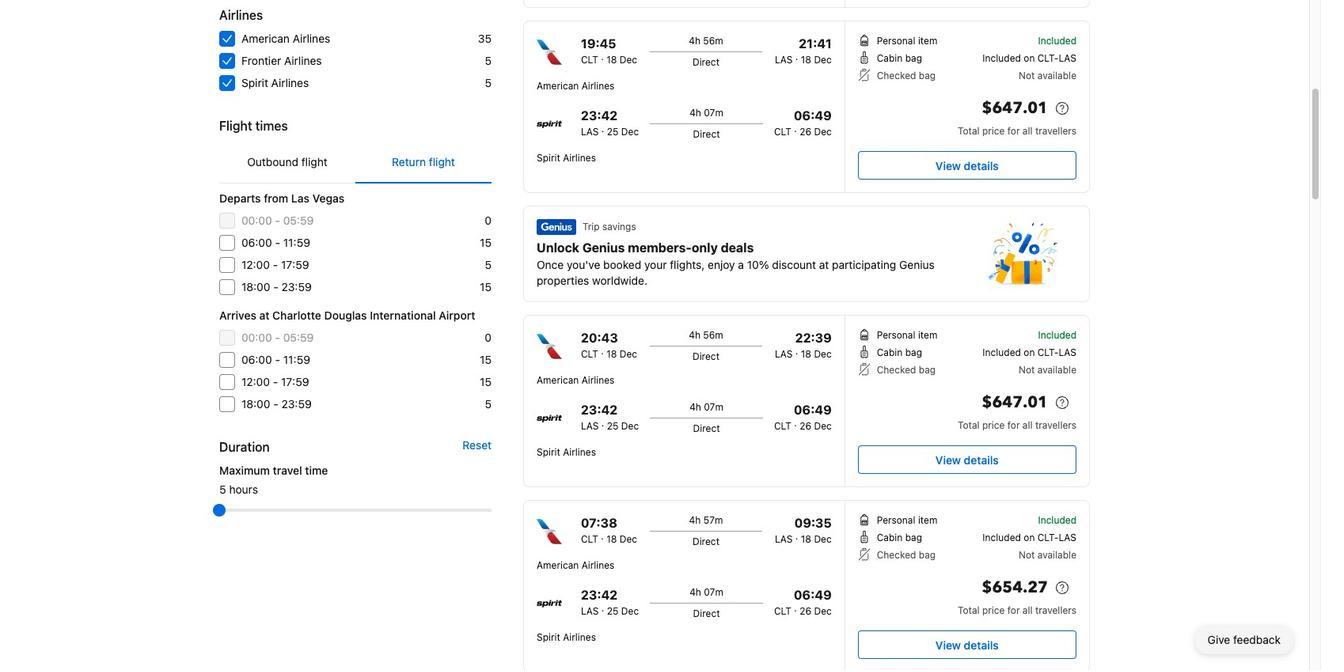Task type: locate. For each thing, give the bounding box(es) containing it.
personal
[[877, 35, 915, 47], [877, 329, 915, 341], [877, 515, 915, 526]]

1 vertical spatial 07m
[[704, 401, 723, 413]]

2 vertical spatial not
[[1019, 549, 1035, 561]]

spirit airlines for 20:43
[[537, 446, 596, 458]]

05:59 down 'charlotte' in the top of the page
[[283, 331, 314, 344]]

1 vertical spatial 06:00
[[241, 353, 272, 366]]

0 vertical spatial not available
[[1019, 70, 1077, 82]]

23:42
[[581, 108, 618, 123], [581, 403, 618, 417], [581, 588, 618, 602]]

2 vertical spatial 25
[[607, 606, 619, 617]]

3 06:49 clt . 26 dec from the top
[[774, 588, 832, 617]]

clt- for 09:35
[[1038, 532, 1059, 544]]

2 vertical spatial 4h 07m
[[690, 587, 723, 598]]

2 vertical spatial clt-
[[1038, 532, 1059, 544]]

booked
[[603, 258, 641, 272]]

total price for all travellers
[[958, 125, 1077, 137], [958, 420, 1077, 431], [958, 605, 1077, 617]]

23:59 for charlotte
[[281, 397, 312, 411]]

included on clt-las for 21:41
[[983, 52, 1077, 64]]

1 00:00 - 05:59 from the top
[[241, 214, 314, 227]]

1 travellers from the top
[[1035, 125, 1077, 137]]

available for 09:35
[[1038, 549, 1077, 561]]

2 included on clt-las from the top
[[983, 347, 1077, 359]]

american airlines down 07:38 clt . 18 dec
[[537, 560, 615, 572]]

0 vertical spatial checked bag
[[877, 70, 936, 82]]

2 vertical spatial included on clt-las
[[983, 532, 1077, 544]]

2 vertical spatial travellers
[[1035, 605, 1077, 617]]

2 17:59 from the top
[[281, 375, 309, 389]]

18:00 for arrives
[[241, 397, 270, 411]]

total price for all travellers for 09:35
[[958, 605, 1077, 617]]

1 vertical spatial 00:00 - 05:59
[[241, 331, 314, 344]]

2 23:42 from the top
[[581, 403, 618, 417]]

26 for 22:39
[[800, 420, 811, 432]]

not for 22:39
[[1019, 364, 1035, 376]]

18:00 - 23:59 up duration
[[241, 397, 312, 411]]

1 personal from the top
[[877, 35, 915, 47]]

2 vertical spatial cabin bag
[[877, 532, 922, 544]]

2 item from the top
[[918, 329, 938, 341]]

4 15 from the top
[[480, 375, 492, 389]]

23:59
[[281, 280, 312, 294], [281, 397, 312, 411]]

3 23:42 from the top
[[581, 588, 618, 602]]

2 personal from the top
[[877, 329, 915, 341]]

17:59 down 'charlotte' in the top of the page
[[281, 375, 309, 389]]

05:59 down las
[[283, 214, 314, 227]]

1 vertical spatial price
[[982, 420, 1005, 431]]

1 horizontal spatial flight
[[429, 155, 455, 169]]

18:00
[[241, 280, 270, 294], [241, 397, 270, 411]]

2 vertical spatial view details
[[936, 638, 999, 652]]

cabin
[[877, 52, 903, 64], [877, 347, 903, 359], [877, 532, 903, 544]]

1 view details button from the top
[[858, 151, 1077, 180]]

56m for 22:39
[[703, 329, 723, 341]]

0 vertical spatial 07m
[[704, 107, 723, 119]]

0 vertical spatial 18:00 - 23:59
[[241, 280, 312, 294]]

11:59 down 'charlotte' in the top of the page
[[283, 353, 310, 366]]

1 vertical spatial travellers
[[1035, 420, 1077, 431]]

12:00 - 17:59 for at
[[241, 375, 309, 389]]

06:00 down arrives
[[241, 353, 272, 366]]

25
[[607, 126, 619, 138], [607, 420, 619, 432], [607, 606, 619, 617]]

2 cabin from the top
[[877, 347, 903, 359]]

cabin bag for 09:35
[[877, 532, 922, 544]]

checked bag for 09:35
[[877, 549, 936, 561]]

2 vertical spatial 23:42 las . 25 dec
[[581, 588, 639, 617]]

06:00 - 11:59 down 'charlotte' in the top of the page
[[241, 353, 310, 366]]

maximum travel time 5 hours
[[219, 464, 328, 496]]

dec
[[620, 54, 637, 66], [814, 54, 832, 66], [621, 126, 639, 138], [814, 126, 832, 138], [620, 348, 637, 360], [814, 348, 832, 360], [621, 420, 639, 432], [814, 420, 832, 432], [620, 534, 637, 545], [814, 534, 832, 545], [621, 606, 639, 617], [814, 606, 832, 617]]

25 for 19:45
[[607, 126, 619, 138]]

23:42 down the 19:45 clt . 18 dec
[[581, 108, 618, 123]]

0 vertical spatial 06:00
[[241, 236, 272, 249]]

0 vertical spatial for
[[1007, 125, 1020, 137]]

18:00 - 23:59
[[241, 280, 312, 294], [241, 397, 312, 411]]

2 vertical spatial available
[[1038, 549, 1077, 561]]

23:42 down 20:43 clt . 18 dec
[[581, 403, 618, 417]]

1 vertical spatial clt-
[[1038, 347, 1059, 359]]

2 travellers from the top
[[1035, 420, 1077, 431]]

18 down 21:41
[[801, 54, 811, 66]]

2 15 from the top
[[480, 280, 492, 294]]

1 vertical spatial 56m
[[703, 329, 723, 341]]

at right discount
[[819, 258, 829, 272]]

cabin bag
[[877, 52, 922, 64], [877, 347, 922, 359], [877, 532, 922, 544]]

las inside 22:39 las . 18 dec
[[775, 348, 793, 360]]

07:38 clt . 18 dec
[[581, 516, 637, 545]]

total for 22:39
[[958, 420, 980, 431]]

0 vertical spatial 23:59
[[281, 280, 312, 294]]

1 horizontal spatial at
[[819, 258, 829, 272]]

american airlines
[[241, 32, 330, 45], [537, 80, 615, 92], [537, 374, 615, 386], [537, 560, 615, 572]]

1 not available from the top
[[1019, 70, 1077, 82]]

3 personal from the top
[[877, 515, 915, 526]]

flight
[[219, 119, 252, 133]]

18 down 22:39
[[801, 348, 811, 360]]

17:59 for charlotte
[[281, 375, 309, 389]]

included on clt-las for 22:39
[[983, 347, 1077, 359]]

23:59 up travel
[[281, 397, 312, 411]]

0 vertical spatial total price for all travellers
[[958, 125, 1077, 137]]

1 vertical spatial personal
[[877, 329, 915, 341]]

2 4h 56m from the top
[[689, 329, 723, 341]]

2 vertical spatial for
[[1007, 605, 1020, 617]]

1 $647.01 region from the top
[[858, 96, 1077, 124]]

1 18:00 from the top
[[241, 280, 270, 294]]

22:39 las . 18 dec
[[775, 331, 832, 360]]

1 vertical spatial total price for all travellers
[[958, 420, 1077, 431]]

cabin for 21:41
[[877, 52, 903, 64]]

18 down the 09:35
[[801, 534, 811, 545]]

3 26 from the top
[[800, 606, 811, 617]]

2 view details from the top
[[936, 453, 999, 467]]

2 06:00 - 11:59 from the top
[[241, 353, 310, 366]]

all
[[1023, 125, 1033, 137], [1023, 420, 1033, 431], [1023, 605, 1033, 617]]

2 available from the top
[[1038, 364, 1077, 376]]

arrives
[[219, 309, 256, 322]]

18 down 19:45
[[606, 54, 617, 66]]

american airlines down 19:45
[[537, 80, 615, 92]]

1 4h 56m from the top
[[689, 35, 723, 47]]

12:00 up arrives
[[241, 258, 270, 272]]

2 vertical spatial price
[[982, 605, 1005, 617]]

once
[[537, 258, 564, 272]]

1 23:42 las . 25 dec from the top
[[581, 108, 639, 138]]

direct
[[693, 56, 720, 68], [693, 128, 720, 140], [693, 351, 720, 363], [693, 423, 720, 435], [693, 536, 720, 548], [693, 608, 720, 620]]

2 flight from the left
[[429, 155, 455, 169]]

0 vertical spatial details
[[964, 159, 999, 172]]

18 inside 20:43 clt . 18 dec
[[606, 348, 617, 360]]

american airlines down 20:43 clt . 18 dec
[[537, 374, 615, 386]]

4h
[[689, 35, 700, 47], [690, 107, 701, 119], [689, 329, 700, 341], [690, 401, 701, 413], [689, 515, 701, 526], [690, 587, 701, 598]]

1 vertical spatial view
[[936, 453, 961, 467]]

06:49 clt . 26 dec for 21:41
[[774, 108, 832, 138]]

0 vertical spatial 12:00 - 17:59
[[241, 258, 309, 272]]

1 vertical spatial details
[[964, 453, 999, 467]]

2 total price for all travellers from the top
[[958, 420, 1077, 431]]

3 price from the top
[[982, 605, 1005, 617]]

1 12:00 from the top
[[241, 258, 270, 272]]

american
[[241, 32, 290, 45], [537, 80, 579, 92], [537, 374, 579, 386], [537, 560, 579, 572]]

0 vertical spatial view
[[936, 159, 961, 172]]

12:00 - 17:59
[[241, 258, 309, 272], [241, 375, 309, 389]]

18 for 22:39
[[801, 348, 811, 360]]

2 12:00 from the top
[[241, 375, 270, 389]]

1 checked bag from the top
[[877, 70, 936, 82]]

. inside 21:41 las . 18 dec
[[795, 51, 798, 63]]

2 11:59 from the top
[[283, 353, 310, 366]]

06:00 - 11:59
[[241, 236, 310, 249], [241, 353, 310, 366]]

12:00 for departs
[[241, 258, 270, 272]]

checked bag for 22:39
[[877, 364, 936, 376]]

return
[[392, 155, 426, 169]]

06:00 - 11:59 down from at the top left
[[241, 236, 310, 249]]

airlines
[[219, 8, 263, 22], [293, 32, 330, 45], [284, 54, 322, 67], [271, 76, 309, 89], [581, 80, 615, 92], [563, 152, 596, 164], [581, 374, 615, 386], [563, 446, 596, 458], [581, 560, 615, 572], [563, 632, 596, 644]]

0 vertical spatial clt-
[[1038, 52, 1059, 64]]

3 view from the top
[[936, 638, 961, 652]]

travellers for 22:39
[[1035, 420, 1077, 431]]

06:49 clt . 26 dec down 09:35 las . 18 dec
[[774, 588, 832, 617]]

1 vertical spatial 23:42 las . 25 dec
[[581, 403, 639, 432]]

0 vertical spatial personal
[[877, 35, 915, 47]]

included on clt-las for 09:35
[[983, 532, 1077, 544]]

2 26 from the top
[[800, 420, 811, 432]]

not available for 21:41
[[1019, 70, 1077, 82]]

not available for 09:35
[[1019, 549, 1077, 561]]

dec inside 07:38 clt . 18 dec
[[620, 534, 637, 545]]

00:00 - 05:59 down 'charlotte' in the top of the page
[[241, 331, 314, 344]]

23:42 las . 25 dec
[[581, 108, 639, 138], [581, 403, 639, 432], [581, 588, 639, 617]]

personal for 21:41
[[877, 35, 915, 47]]

american for 20:43
[[537, 374, 579, 386]]

0 vertical spatial 23:42
[[581, 108, 618, 123]]

$647.01 region for 22:39
[[858, 390, 1077, 419]]

personal item for 09:35
[[877, 515, 938, 526]]

18:00 up duration
[[241, 397, 270, 411]]

view details
[[936, 159, 999, 172], [936, 453, 999, 467], [936, 638, 999, 652]]

give feedback button
[[1195, 626, 1293, 655]]

06:49 clt . 26 dec for 22:39
[[774, 403, 832, 432]]

checked bag for 21:41
[[877, 70, 936, 82]]

26
[[800, 126, 811, 138], [800, 420, 811, 432], [800, 606, 811, 617]]

2 checked bag from the top
[[877, 364, 936, 376]]

18 inside 21:41 las . 18 dec
[[801, 54, 811, 66]]

18 down 07:38
[[606, 534, 617, 545]]

checked
[[877, 70, 916, 82], [877, 364, 916, 376], [877, 549, 916, 561]]

details for 22:39
[[964, 453, 999, 467]]

00:00 down departs
[[241, 214, 272, 227]]

11:59 down las
[[283, 236, 310, 249]]

trip
[[583, 221, 600, 233]]

2 for from the top
[[1007, 420, 1020, 431]]

return flight button
[[355, 142, 492, 183]]

1 vertical spatial 18:00
[[241, 397, 270, 411]]

cabin for 09:35
[[877, 532, 903, 544]]

23:42 down 07:38 clt . 18 dec
[[581, 588, 618, 602]]

view for 09:35
[[936, 638, 961, 652]]

0 for 15
[[485, 331, 492, 344]]

12:00 - 17:59 down 'charlotte' in the top of the page
[[241, 375, 309, 389]]

spirit airlines
[[241, 76, 309, 89], [537, 152, 596, 164], [537, 446, 596, 458], [537, 632, 596, 644]]

bag
[[905, 52, 922, 64], [919, 70, 936, 82], [905, 347, 922, 359], [919, 364, 936, 376], [905, 532, 922, 544], [919, 549, 936, 561]]

cabin bag for 21:41
[[877, 52, 922, 64]]

0 vertical spatial item
[[918, 35, 938, 47]]

00:00
[[241, 214, 272, 227], [241, 331, 272, 344]]

hours
[[229, 483, 258, 496]]

flight up las
[[301, 155, 327, 169]]

07m
[[704, 107, 723, 119], [704, 401, 723, 413], [704, 587, 723, 598]]

06:00 down departs
[[241, 236, 272, 249]]

dec inside 21:41 las . 18 dec
[[814, 54, 832, 66]]

18 inside 22:39 las . 18 dec
[[801, 348, 811, 360]]

07m for 21:41
[[704, 107, 723, 119]]

3 cabin from the top
[[877, 532, 903, 544]]

0 vertical spatial 4h 56m
[[689, 35, 723, 47]]

checked for 21:41
[[877, 70, 916, 82]]

1 vertical spatial 17:59
[[281, 375, 309, 389]]

1 all from the top
[[1023, 125, 1033, 137]]

1 vertical spatial view details
[[936, 453, 999, 467]]

1 vertical spatial item
[[918, 329, 938, 341]]

0 horizontal spatial genius
[[582, 241, 625, 255]]

1 00:00 from the top
[[241, 214, 272, 227]]

17:59
[[281, 258, 309, 272], [281, 375, 309, 389]]

0 vertical spatial at
[[819, 258, 829, 272]]

0 vertical spatial genius
[[582, 241, 625, 255]]

1 clt- from the top
[[1038, 52, 1059, 64]]

0 vertical spatial 00:00
[[241, 214, 272, 227]]

2 25 from the top
[[607, 420, 619, 432]]

1 available from the top
[[1038, 70, 1077, 82]]

10%
[[747, 258, 769, 272]]

2 05:59 from the top
[[283, 331, 314, 344]]

0 vertical spatial checked
[[877, 70, 916, 82]]

trip savings
[[583, 221, 636, 233]]

view details button
[[858, 151, 1077, 180], [858, 446, 1077, 474], [858, 631, 1077, 659]]

view details for 22:39
[[936, 453, 999, 467]]

2 vertical spatial 07m
[[704, 587, 723, 598]]

2 vertical spatial total
[[958, 605, 980, 617]]

details
[[964, 159, 999, 172], [964, 453, 999, 467], [964, 638, 999, 652]]

1 17:59 from the top
[[281, 258, 309, 272]]

1 26 from the top
[[800, 126, 811, 138]]

06:49 clt . 26 dec down 21:41 las . 18 dec
[[774, 108, 832, 138]]

3 total from the top
[[958, 605, 980, 617]]

0 vertical spatial $647.01 region
[[858, 96, 1077, 124]]

not
[[1019, 70, 1035, 82], [1019, 364, 1035, 376], [1019, 549, 1035, 561]]

1 4h 07m from the top
[[690, 107, 723, 119]]

international
[[370, 309, 436, 322]]

not available
[[1019, 70, 1077, 82], [1019, 364, 1077, 376], [1019, 549, 1077, 561]]

item for 09:35
[[918, 515, 938, 526]]

1 vertical spatial checked bag
[[877, 364, 936, 376]]

18:00 up arrives
[[241, 280, 270, 294]]

item for 22:39
[[918, 329, 938, 341]]

1 vertical spatial 26
[[800, 420, 811, 432]]

1 vertical spatial view details button
[[858, 446, 1077, 474]]

23:42 las . 25 dec for 07:38
[[581, 588, 639, 617]]

12:00 - 17:59 for from
[[241, 258, 309, 272]]

price for 21:41
[[982, 125, 1005, 137]]

2 06:49 from the top
[[794, 403, 832, 417]]

1 vertical spatial 06:00 - 11:59
[[241, 353, 310, 366]]

0 vertical spatial 00:00 - 05:59
[[241, 214, 314, 227]]

3 07m from the top
[[704, 587, 723, 598]]

23:42 las . 25 dec down 07:38 clt . 18 dec
[[581, 588, 639, 617]]

20:43 clt . 18 dec
[[581, 331, 637, 360]]

personal item for 22:39
[[877, 329, 938, 341]]

06:49 down 22:39 las . 18 dec
[[794, 403, 832, 417]]

2 personal item from the top
[[877, 329, 938, 341]]

1 vertical spatial at
[[259, 309, 270, 322]]

2 12:00 - 17:59 from the top
[[241, 375, 309, 389]]

17:59 up 'charlotte' in the top of the page
[[281, 258, 309, 272]]

2 vertical spatial item
[[918, 515, 938, 526]]

11:59 for charlotte
[[283, 353, 310, 366]]

1 vertical spatial available
[[1038, 364, 1077, 376]]

3 details from the top
[[964, 638, 999, 652]]

0 vertical spatial 12:00
[[241, 258, 270, 272]]

1 05:59 from the top
[[283, 214, 314, 227]]

airport
[[439, 309, 475, 322]]

00:00 down arrives
[[241, 331, 272, 344]]

12:00
[[241, 258, 270, 272], [241, 375, 270, 389]]

06:49 for 09:35
[[794, 588, 832, 602]]

2 0 from the top
[[485, 331, 492, 344]]

2 vertical spatial view details button
[[858, 631, 1077, 659]]

23:42 las . 25 dec down the 19:45 clt . 18 dec
[[581, 108, 639, 138]]

26 for 21:41
[[800, 126, 811, 138]]

0 vertical spatial 11:59
[[283, 236, 310, 249]]

3 all from the top
[[1023, 605, 1033, 617]]

18 inside 09:35 las . 18 dec
[[801, 534, 811, 545]]

tab list
[[219, 142, 492, 184]]

06:00 - 11:59 for from
[[241, 236, 310, 249]]

4h 07m for 19:45
[[690, 107, 723, 119]]

3 06:49 from the top
[[794, 588, 832, 602]]

0 vertical spatial 05:59
[[283, 214, 314, 227]]

1 vertical spatial 23:59
[[281, 397, 312, 411]]

2 vertical spatial 23:42
[[581, 588, 618, 602]]

-
[[275, 214, 280, 227], [275, 236, 280, 249], [273, 258, 278, 272], [273, 280, 278, 294], [275, 331, 280, 344], [275, 353, 280, 366], [273, 375, 278, 389], [273, 397, 278, 411]]

for for 09:35
[[1007, 605, 1020, 617]]

2 checked from the top
[[877, 364, 916, 376]]

23:42 las . 25 dec down 20:43 clt . 18 dec
[[581, 403, 639, 432]]

2 18:00 from the top
[[241, 397, 270, 411]]

for for 22:39
[[1007, 420, 1020, 431]]

on for 09:35
[[1024, 532, 1035, 544]]

0 horizontal spatial flight
[[301, 155, 327, 169]]

on
[[1024, 52, 1035, 64], [1024, 347, 1035, 359], [1024, 532, 1035, 544]]

06:49 clt . 26 dec down 22:39 las . 18 dec
[[774, 403, 832, 432]]

06:00
[[241, 236, 272, 249], [241, 353, 272, 366]]

23:42 for 19:45
[[581, 108, 618, 123]]

3 for from the top
[[1007, 605, 1020, 617]]

4h 57m
[[689, 515, 723, 526]]

2 56m from the top
[[703, 329, 723, 341]]

2 06:00 from the top
[[241, 353, 272, 366]]

0
[[485, 214, 492, 227], [485, 331, 492, 344]]

1 vertical spatial not
[[1019, 364, 1035, 376]]

clt inside 20:43 clt . 18 dec
[[581, 348, 598, 360]]

$647.01 region
[[858, 96, 1077, 124], [858, 390, 1077, 419]]

deals
[[721, 241, 754, 255]]

1 total from the top
[[958, 125, 980, 137]]

frontier
[[241, 54, 281, 67]]

1 vertical spatial 05:59
[[283, 331, 314, 344]]

2 details from the top
[[964, 453, 999, 467]]

2 00:00 from the top
[[241, 331, 272, 344]]

06:00 - 11:59 for at
[[241, 353, 310, 366]]

checked bag
[[877, 70, 936, 82], [877, 364, 936, 376], [877, 549, 936, 561]]

clt-
[[1038, 52, 1059, 64], [1038, 347, 1059, 359], [1038, 532, 1059, 544]]

1 price from the top
[[982, 125, 1005, 137]]

2 23:59 from the top
[[281, 397, 312, 411]]

18 for 07:38
[[606, 534, 617, 545]]

1 not from the top
[[1019, 70, 1035, 82]]

0 vertical spatial all
[[1023, 125, 1033, 137]]

1 view from the top
[[936, 159, 961, 172]]

0 vertical spatial not
[[1019, 70, 1035, 82]]

0 vertical spatial 4h 07m
[[690, 107, 723, 119]]

19:45 clt . 18 dec
[[581, 36, 637, 66]]

2 view from the top
[[936, 453, 961, 467]]

1 23:59 from the top
[[281, 280, 312, 294]]

5
[[485, 54, 492, 67], [485, 76, 492, 89], [485, 258, 492, 272], [485, 397, 492, 411], [219, 483, 226, 496]]

price for 22:39
[[982, 420, 1005, 431]]

23:59 up 'charlotte' in the top of the page
[[281, 280, 312, 294]]

1 vertical spatial 12:00
[[241, 375, 270, 389]]

3 view details from the top
[[936, 638, 999, 652]]

18 down 20:43 in the left of the page
[[606, 348, 617, 360]]

0 vertical spatial view details button
[[858, 151, 1077, 180]]

23:42 for 07:38
[[581, 588, 618, 602]]

12:00 - 17:59 up 'charlotte' in the top of the page
[[241, 258, 309, 272]]

06:49 for 22:39
[[794, 403, 832, 417]]

1 vertical spatial $647.01 region
[[858, 390, 1077, 419]]

reset
[[463, 439, 492, 452]]

1 vertical spatial cabin
[[877, 347, 903, 359]]

at right arrives
[[259, 309, 270, 322]]

1 flight from the left
[[301, 155, 327, 169]]

3 clt- from the top
[[1038, 532, 1059, 544]]

$654.27 region
[[858, 575, 1077, 604]]

2 00:00 - 05:59 from the top
[[241, 331, 314, 344]]

4h 07m for 07:38
[[690, 587, 723, 598]]

00:00 - 05:59 down from at the top left
[[241, 214, 314, 227]]

1 vertical spatial $647.01
[[982, 392, 1048, 413]]

total price for all travellers for 21:41
[[958, 125, 1077, 137]]

maximum
[[219, 464, 270, 477]]

12:00 up duration
[[241, 375, 270, 389]]

2 vertical spatial cabin
[[877, 532, 903, 544]]

3 25 from the top
[[607, 606, 619, 617]]

$647.01
[[982, 97, 1048, 119], [982, 392, 1048, 413]]

18
[[606, 54, 617, 66], [801, 54, 811, 66], [606, 348, 617, 360], [801, 348, 811, 360], [606, 534, 617, 545], [801, 534, 811, 545]]

3 travellers from the top
[[1035, 605, 1077, 617]]

1 25 from the top
[[607, 126, 619, 138]]

1 vertical spatial 18:00 - 23:59
[[241, 397, 312, 411]]

total price for all travellers for 22:39
[[958, 420, 1077, 431]]

only
[[692, 241, 718, 255]]

3 total price for all travellers from the top
[[958, 605, 1077, 617]]

departs from las vegas
[[219, 192, 345, 205]]

flight
[[301, 155, 327, 169], [429, 155, 455, 169]]

3 included on clt-las from the top
[[983, 532, 1077, 544]]

2 all from the top
[[1023, 420, 1033, 431]]

1 vertical spatial checked
[[877, 364, 916, 376]]

genius right participating
[[899, 258, 935, 272]]

1 23:42 from the top
[[581, 108, 618, 123]]

flight right "return"
[[429, 155, 455, 169]]

18 inside the 19:45 clt . 18 dec
[[606, 54, 617, 66]]

1 vertical spatial 00:00
[[241, 331, 272, 344]]

1 item from the top
[[918, 35, 938, 47]]

las inside 21:41 las . 18 dec
[[775, 54, 793, 66]]

1 vertical spatial 11:59
[[283, 353, 310, 366]]

view details for 09:35
[[936, 638, 999, 652]]

travellers
[[1035, 125, 1077, 137], [1035, 420, 1077, 431], [1035, 605, 1077, 617]]

2 cabin bag from the top
[[877, 347, 922, 359]]

0 vertical spatial travellers
[[1035, 125, 1077, 137]]

1 cabin from the top
[[877, 52, 903, 64]]

return flight
[[392, 155, 455, 169]]

2 18:00 - 23:59 from the top
[[241, 397, 312, 411]]

1 vertical spatial total
[[958, 420, 980, 431]]

2 vertical spatial not available
[[1019, 549, 1077, 561]]

1 vertical spatial on
[[1024, 347, 1035, 359]]

1 vertical spatial 0
[[485, 331, 492, 344]]

genius down trip savings
[[582, 241, 625, 255]]

1 18:00 - 23:59 from the top
[[241, 280, 312, 294]]

0 vertical spatial 06:00 - 11:59
[[241, 236, 310, 249]]

you've
[[567, 258, 600, 272]]

2 06:49 clt . 26 dec from the top
[[774, 403, 832, 432]]

00:00 - 05:59
[[241, 214, 314, 227], [241, 331, 314, 344]]

1 vertical spatial 4h 07m
[[690, 401, 723, 413]]

18 inside 07:38 clt . 18 dec
[[606, 534, 617, 545]]

1 0 from the top
[[485, 214, 492, 227]]

arrives at charlotte douglas international airport
[[219, 309, 475, 322]]

included on clt-las
[[983, 52, 1077, 64], [983, 347, 1077, 359], [983, 532, 1077, 544]]

1 12:00 - 17:59 from the top
[[241, 258, 309, 272]]

06:49 clt . 26 dec for 09:35
[[774, 588, 832, 617]]

all for 21:41
[[1023, 125, 1033, 137]]

4h 56m
[[689, 35, 723, 47], [689, 329, 723, 341]]

1 checked from the top
[[877, 70, 916, 82]]

06:49 down 21:41 las . 18 dec
[[794, 108, 832, 123]]

. inside 07:38 clt . 18 dec
[[601, 530, 604, 542]]

3 on from the top
[[1024, 532, 1035, 544]]

0 vertical spatial 18:00
[[241, 280, 270, 294]]

spirit for 19:45
[[537, 152, 560, 164]]

personal for 22:39
[[877, 329, 915, 341]]

2 vertical spatial details
[[964, 638, 999, 652]]

1 11:59 from the top
[[283, 236, 310, 249]]

2 vertical spatial personal
[[877, 515, 915, 526]]

06:49
[[794, 108, 832, 123], [794, 403, 832, 417], [794, 588, 832, 602]]

4h 07m
[[690, 107, 723, 119], [690, 401, 723, 413], [690, 587, 723, 598]]

0 vertical spatial included on clt-las
[[983, 52, 1077, 64]]

3 checked bag from the top
[[877, 549, 936, 561]]

06:49 down 09:35 las . 18 dec
[[794, 588, 832, 602]]

. inside 09:35 las . 18 dec
[[795, 530, 798, 542]]

1 horizontal spatial genius
[[899, 258, 935, 272]]

price
[[982, 125, 1005, 137], [982, 420, 1005, 431], [982, 605, 1005, 617]]

1 06:00 - 11:59 from the top
[[241, 236, 310, 249]]

2 not from the top
[[1019, 364, 1035, 376]]

spirit
[[241, 76, 268, 89], [537, 152, 560, 164], [537, 446, 560, 458], [537, 632, 560, 644]]

genius image
[[537, 219, 576, 235], [537, 219, 576, 235], [988, 222, 1058, 286]]

2 vertical spatial checked bag
[[877, 549, 936, 561]]

3 item from the top
[[918, 515, 938, 526]]

06:49 clt . 26 dec
[[774, 108, 832, 138], [774, 403, 832, 432], [774, 588, 832, 617]]

1 06:00 from the top
[[241, 236, 272, 249]]

details for 09:35
[[964, 638, 999, 652]]

0 vertical spatial 0
[[485, 214, 492, 227]]

1 vertical spatial not available
[[1019, 364, 1077, 376]]

18:00 - 23:59 up 'charlotte' in the top of the page
[[241, 280, 312, 294]]



Task type: vqa. For each thing, say whether or not it's contained in the screenshot.
18 related to 21:41
yes



Task type: describe. For each thing, give the bounding box(es) containing it.
your
[[644, 258, 667, 272]]

23:42 las . 25 dec for 19:45
[[581, 108, 639, 138]]

view for 21:41
[[936, 159, 961, 172]]

5 for frontier airlines
[[485, 54, 492, 67]]

06:00 for arrives
[[241, 353, 272, 366]]

clt- for 22:39
[[1038, 347, 1059, 359]]

25 for 20:43
[[607, 420, 619, 432]]

20:43
[[581, 331, 618, 345]]

11:59 for las
[[283, 236, 310, 249]]

18 for 19:45
[[606, 54, 617, 66]]

personal for 09:35
[[877, 515, 915, 526]]

25 for 07:38
[[607, 606, 619, 617]]

19:45
[[581, 36, 616, 51]]

worldwide.
[[592, 274, 647, 287]]

view details for 21:41
[[936, 159, 999, 172]]

09:35 las . 18 dec
[[775, 516, 832, 545]]

charlotte
[[272, 309, 321, 322]]

view details button for 22:39
[[858, 446, 1077, 474]]

18 for 09:35
[[801, 534, 811, 545]]

dec inside 20:43 clt . 18 dec
[[620, 348, 637, 360]]

12:00 for arrives
[[241, 375, 270, 389]]

. inside the 19:45 clt . 18 dec
[[601, 51, 604, 63]]

details for 21:41
[[964, 159, 999, 172]]

all for 09:35
[[1023, 605, 1033, 617]]

35
[[478, 32, 492, 45]]

times
[[255, 119, 288, 133]]

18 for 21:41
[[801, 54, 811, 66]]

05:59 for charlotte
[[283, 331, 314, 344]]

all for 22:39
[[1023, 420, 1033, 431]]

06:49 for 21:41
[[794, 108, 832, 123]]

07:38
[[581, 516, 617, 530]]

flight for outbound flight
[[301, 155, 327, 169]]

on for 22:39
[[1024, 347, 1035, 359]]

clt inside the 19:45 clt . 18 dec
[[581, 54, 598, 66]]

0 horizontal spatial at
[[259, 309, 270, 322]]

total for 09:35
[[958, 605, 980, 617]]

american for 19:45
[[537, 80, 579, 92]]

5 for 18:00 - 23:59
[[485, 397, 492, 411]]

dec inside 22:39 las . 18 dec
[[814, 348, 832, 360]]

00:00 - 05:59 for from
[[241, 214, 314, 227]]

checked for 09:35
[[877, 549, 916, 561]]

flights,
[[670, 258, 705, 272]]

view for 22:39
[[936, 453, 961, 467]]

american airlines for 19:45
[[537, 80, 615, 92]]

price for 09:35
[[982, 605, 1005, 617]]

participating
[[832, 258, 896, 272]]

reset button
[[463, 438, 492, 454]]

view details button for 09:35
[[858, 631, 1077, 659]]

unlock
[[537, 241, 579, 255]]

56m for 21:41
[[703, 35, 723, 47]]

00:00 for arrives
[[241, 331, 272, 344]]

clt inside 07:38 clt . 18 dec
[[581, 534, 598, 545]]

properties
[[537, 274, 589, 287]]

vegas
[[312, 192, 345, 205]]

dec inside the 19:45 clt . 18 dec
[[620, 54, 637, 66]]

not available for 22:39
[[1019, 364, 1077, 376]]

a
[[738, 258, 744, 272]]

give
[[1208, 633, 1230, 647]]

$654.27
[[982, 577, 1048, 598]]

american airlines for 20:43
[[537, 374, 615, 386]]

available for 21:41
[[1038, 70, 1077, 82]]

4h 56m for 19:45
[[689, 35, 723, 47]]

feedback
[[1233, 633, 1281, 647]]

frontier airlines
[[241, 54, 322, 67]]

07m for 09:35
[[704, 587, 723, 598]]

22:39
[[795, 331, 832, 345]]

21:41
[[799, 36, 832, 51]]

at inside unlock genius members-only deals once you've booked your flights, enjoy a 10% discount at participating genius properties worldwide.
[[819, 258, 829, 272]]

members-
[[628, 241, 692, 255]]

departs
[[219, 192, 261, 205]]

not for 21:41
[[1019, 70, 1035, 82]]

spirit airlines for 07:38
[[537, 632, 596, 644]]

checked for 22:39
[[877, 364, 916, 376]]

tab list containing outbound flight
[[219, 142, 492, 184]]

american for 07:38
[[537, 560, 579, 572]]

las inside 09:35 las . 18 dec
[[775, 534, 793, 545]]

57m
[[703, 515, 723, 526]]

unlock genius members-only deals once you've booked your flights, enjoy a 10% discount at participating genius properties worldwide.
[[537, 241, 935, 287]]

00:00 - 05:59 for at
[[241, 331, 314, 344]]

00:00 for departs
[[241, 214, 272, 227]]

$647.01 for 22:39
[[982, 392, 1048, 413]]

23:59 for las
[[281, 280, 312, 294]]

outbound flight button
[[219, 142, 355, 183]]

$647.01 region for 21:41
[[858, 96, 1077, 124]]

. inside 20:43 clt . 18 dec
[[601, 345, 604, 357]]

26 for 09:35
[[800, 606, 811, 617]]

spirit for 20:43
[[537, 446, 560, 458]]

1 vertical spatial genius
[[899, 258, 935, 272]]

17:59 for las
[[281, 258, 309, 272]]

total for 21:41
[[958, 125, 980, 137]]

18:00 for departs
[[241, 280, 270, 294]]

outbound
[[247, 155, 298, 169]]

douglas
[[324, 309, 367, 322]]

1 15 from the top
[[480, 236, 492, 249]]

enjoy
[[708, 258, 735, 272]]

flight times
[[219, 119, 288, 133]]

3 15 from the top
[[480, 353, 492, 366]]

travel
[[273, 464, 302, 477]]

4h 56m for 20:43
[[689, 329, 723, 341]]

outbound flight
[[247, 155, 327, 169]]

09:35
[[794, 516, 832, 530]]

not for 09:35
[[1019, 549, 1035, 561]]

savings
[[602, 221, 636, 233]]

18:00 - 23:59 for at
[[241, 397, 312, 411]]

cabin for 22:39
[[877, 347, 903, 359]]

21:41 las . 18 dec
[[775, 36, 832, 66]]

on for 21:41
[[1024, 52, 1035, 64]]

flight for return flight
[[429, 155, 455, 169]]

give feedback
[[1208, 633, 1281, 647]]

from
[[264, 192, 288, 205]]

travellers for 21:41
[[1035, 125, 1077, 137]]

las
[[291, 192, 310, 205]]

$647.01 for 21:41
[[982, 97, 1048, 119]]

discount
[[772, 258, 816, 272]]

spirit for 07:38
[[537, 632, 560, 644]]

time
[[305, 464, 328, 477]]

duration
[[219, 440, 270, 454]]

american airlines up 'frontier airlines' at the left of page
[[241, 32, 330, 45]]

. inside 22:39 las . 18 dec
[[795, 345, 798, 357]]

23:42 for 20:43
[[581, 403, 618, 417]]

5 inside maximum travel time 5 hours
[[219, 483, 226, 496]]

dec inside 09:35 las . 18 dec
[[814, 534, 832, 545]]



